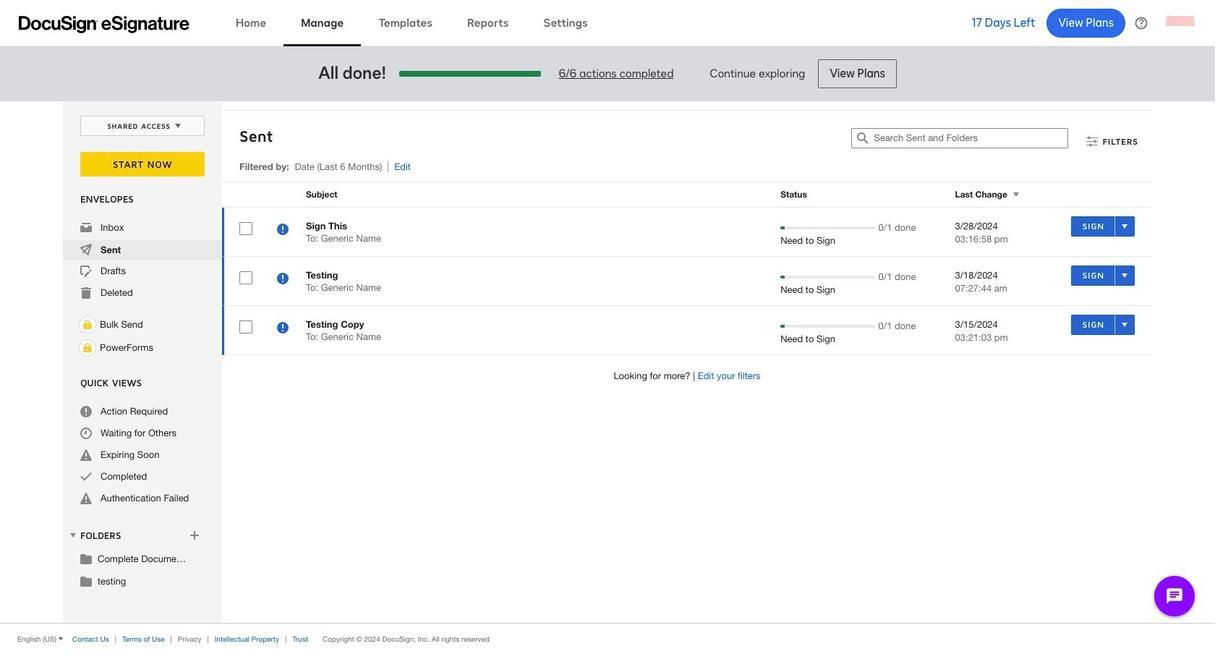 Task type: locate. For each thing, give the bounding box(es) containing it.
0 vertical spatial alert image
[[80, 449, 92, 461]]

1 vertical spatial alert image
[[80, 493, 92, 504]]

Search Sent and Folders text field
[[875, 129, 1069, 148]]

alert image down completed image
[[80, 493, 92, 504]]

trash image
[[80, 287, 92, 299]]

1 vertical spatial folder image
[[80, 575, 92, 587]]

need to sign image
[[277, 273, 289, 287], [277, 322, 289, 336]]

lock image
[[79, 339, 96, 357]]

view folders image
[[67, 530, 79, 541]]

0 vertical spatial folder image
[[80, 553, 92, 565]]

alert image up completed image
[[80, 449, 92, 461]]

2 folder image from the top
[[80, 575, 92, 587]]

folder image
[[80, 553, 92, 565], [80, 575, 92, 587]]

1 vertical spatial need to sign image
[[277, 322, 289, 336]]

0 vertical spatial need to sign image
[[277, 273, 289, 287]]

1 need to sign image from the top
[[277, 273, 289, 287]]

secondary navigation region
[[63, 101, 1157, 623]]

your uploaded profile image image
[[1167, 8, 1196, 37]]

alert image
[[80, 449, 92, 461], [80, 493, 92, 504]]

2 need to sign image from the top
[[277, 322, 289, 336]]

sent image
[[80, 244, 92, 255]]



Task type: vqa. For each thing, say whether or not it's contained in the screenshot.
the "templates" icon
no



Task type: describe. For each thing, give the bounding box(es) containing it.
more info region
[[0, 623, 1216, 654]]

docusign esignature image
[[19, 16, 190, 33]]

need to sign image
[[277, 224, 289, 237]]

1 folder image from the top
[[80, 553, 92, 565]]

action required image
[[80, 406, 92, 418]]

inbox image
[[80, 222, 92, 234]]

draft image
[[80, 266, 92, 277]]

1 alert image from the top
[[80, 449, 92, 461]]

lock image
[[79, 316, 96, 334]]

clock image
[[80, 428, 92, 439]]

2 alert image from the top
[[80, 493, 92, 504]]

completed image
[[80, 471, 92, 483]]



